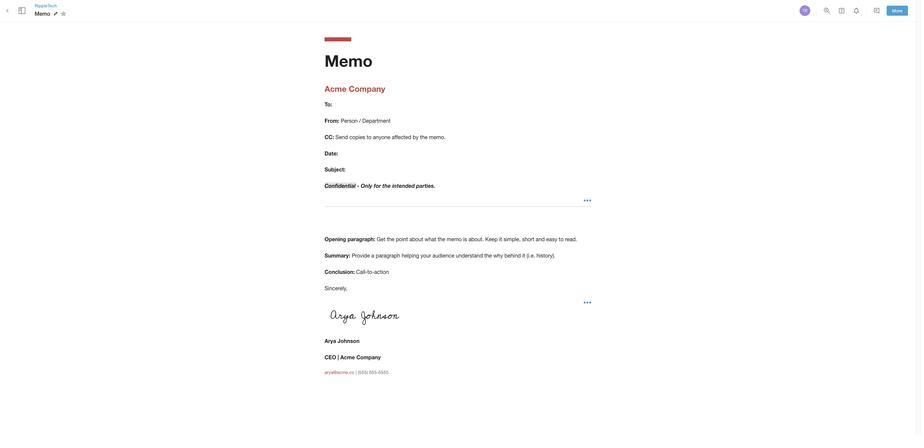 Task type: vqa. For each thing, say whether or not it's contained in the screenshot.


Task type: describe. For each thing, give the bounding box(es) containing it.
more button
[[888, 6, 909, 16]]

johnson
[[338, 338, 360, 344]]

intended
[[393, 183, 415, 189]]

0 vertical spatial acme
[[325, 84, 347, 93]]

what
[[425, 236, 437, 242]]

0 horizontal spatial memo
[[35, 10, 50, 17]]

parties.
[[417, 183, 436, 189]]

it inside "opening paragraph: get the point about what the memo is about. keep it simple, short and easy to read."
[[500, 236, 503, 242]]

more
[[893, 8, 903, 13]]

confidential
[[325, 183, 356, 189]]

get
[[377, 236, 386, 242]]

1 vertical spatial company
[[357, 354, 381, 361]]

from:
[[325, 118, 340, 124]]

/
[[359, 118, 361, 124]]

-
[[357, 183, 360, 189]]

read.
[[566, 236, 578, 242]]

conclusion: call-to-action
[[325, 269, 389, 275]]

(555)
[[358, 370, 368, 375]]

the inside cc: send copies to anyone affected by the memo.
[[420, 134, 428, 140]]

for
[[374, 183, 381, 189]]

opening paragraph: get the point about what the memo is about. keep it simple, short and easy to read.
[[325, 236, 578, 242]]

5555
[[379, 370, 389, 375]]

1 vertical spatial acme
[[341, 354, 355, 361]]

audience
[[433, 253, 455, 259]]

understand
[[456, 253, 483, 259]]

date:
[[325, 150, 338, 156]]

acme company
[[325, 84, 386, 93]]

tb
[[803, 8, 808, 13]]

about.
[[469, 236, 484, 242]]

the right get
[[387, 236, 395, 242]]

arya johnson
[[325, 338, 360, 344]]

department
[[363, 118, 391, 124]]

by
[[413, 134, 419, 140]]

is
[[464, 236, 468, 242]]

call-
[[357, 269, 368, 275]]

conclusion:
[[325, 269, 355, 275]]

person
[[341, 118, 358, 124]]



Task type: locate. For each thing, give the bounding box(es) containing it.
rippletech link
[[35, 3, 68, 9]]

| for ceo
[[338, 354, 339, 361]]

send
[[336, 134, 348, 140]]

only
[[361, 183, 373, 189]]

tb button
[[799, 4, 812, 17]]

0 horizontal spatial it
[[500, 236, 503, 242]]

it inside summary: provide a paragraph helping your audience understand the why behind it (i.e. history).
[[523, 253, 526, 259]]

| right ceo
[[338, 354, 339, 361]]

to
[[367, 134, 372, 140], [559, 236, 564, 242]]

summary:
[[325, 252, 351, 259]]

cc: send copies to anyone affected by the memo.
[[325, 134, 446, 140]]

simple,
[[504, 236, 521, 242]]

to inside "opening paragraph: get the point about what the memo is about. keep it simple, short and easy to read."
[[559, 236, 564, 242]]

keep
[[486, 236, 498, 242]]

it
[[500, 236, 503, 242], [523, 253, 526, 259]]

from: person / department
[[325, 118, 391, 124]]

1 vertical spatial to
[[559, 236, 564, 242]]

helping
[[402, 253, 419, 259]]

subject:
[[325, 166, 346, 173]]

easy
[[547, 236, 558, 242]]

provide
[[352, 253, 370, 259]]

the
[[420, 134, 428, 140], [383, 183, 391, 189], [387, 236, 395, 242], [438, 236, 446, 242], [485, 253, 492, 259]]

arya@acme.co | (555) 555-5555
[[325, 370, 389, 375]]

555-
[[369, 370, 379, 375]]

the inside summary: provide a paragraph helping your audience understand the why behind it (i.e. history).
[[485, 253, 492, 259]]

company up 555-
[[357, 354, 381, 361]]

the right the by
[[420, 134, 428, 140]]

0 horizontal spatial |
[[338, 354, 339, 361]]

memo up acme company
[[325, 51, 373, 70]]

0 vertical spatial |
[[338, 354, 339, 361]]

company
[[349, 84, 386, 93], [357, 354, 381, 361]]

your
[[421, 253, 431, 259]]

cc:
[[325, 134, 334, 140]]

1 vertical spatial it
[[523, 253, 526, 259]]

ceo
[[325, 354, 336, 361]]

to right easy on the right bottom
[[559, 236, 564, 242]]

to right copies
[[367, 134, 372, 140]]

0 vertical spatial it
[[500, 236, 503, 242]]

arya@acme.co
[[325, 370, 355, 375]]

the left why on the right of page
[[485, 253, 492, 259]]

and
[[536, 236, 545, 242]]

| for arya@acme.co
[[356, 370, 357, 375]]

memo
[[35, 10, 50, 17], [325, 51, 373, 70]]

summary: provide a paragraph helping your audience understand the why behind it (i.e. history).
[[325, 252, 556, 259]]

company up /
[[349, 84, 386, 93]]

1 horizontal spatial |
[[356, 370, 357, 375]]

memo down 'rippletech'
[[35, 10, 50, 17]]

acme down johnson
[[341, 354, 355, 361]]

(i.e.
[[527, 253, 536, 259]]

short
[[523, 236, 535, 242]]

acme up to:
[[325, 84, 347, 93]]

copies
[[350, 134, 366, 140]]

1 horizontal spatial it
[[523, 253, 526, 259]]

a
[[372, 253, 375, 259]]

it right keep
[[500, 236, 503, 242]]

it left (i.e.
[[523, 253, 526, 259]]

to inside cc: send copies to anyone affected by the memo.
[[367, 134, 372, 140]]

1 vertical spatial |
[[356, 370, 357, 375]]

to-
[[368, 269, 375, 275]]

0 vertical spatial to
[[367, 134, 372, 140]]

about
[[410, 236, 424, 242]]

0 horizontal spatial to
[[367, 134, 372, 140]]

paragraph
[[376, 253, 401, 259]]

| left the (555)
[[356, 370, 357, 375]]

the right what
[[438, 236, 446, 242]]

1 horizontal spatial memo
[[325, 51, 373, 70]]

0 vertical spatial company
[[349, 84, 386, 93]]

memo.
[[429, 134, 446, 140]]

arya
[[325, 338, 336, 344]]

the right "for"
[[383, 183, 391, 189]]

to:
[[325, 101, 332, 108]]

behind
[[505, 253, 521, 259]]

1 vertical spatial memo
[[325, 51, 373, 70]]

confidential - only for the intended parties.
[[325, 183, 436, 189]]

why
[[494, 253, 504, 259]]

ceo | acme company
[[325, 354, 381, 361]]

affected
[[392, 134, 412, 140]]

0 vertical spatial memo
[[35, 10, 50, 17]]

opening
[[325, 236, 346, 242]]

paragraph:
[[348, 236, 376, 242]]

action
[[375, 269, 389, 275]]

1 horizontal spatial to
[[559, 236, 564, 242]]

rippletech
[[35, 3, 57, 8]]

history).
[[537, 253, 556, 259]]

anyone
[[373, 134, 391, 140]]

arya@acme.co link
[[325, 370, 355, 375]]

|
[[338, 354, 339, 361], [356, 370, 357, 375]]

sincerely,
[[325, 285, 348, 291]]

acme
[[325, 84, 347, 93], [341, 354, 355, 361]]

favorite image
[[59, 10, 67, 18]]

point
[[396, 236, 408, 242]]

memo
[[447, 236, 462, 242]]



